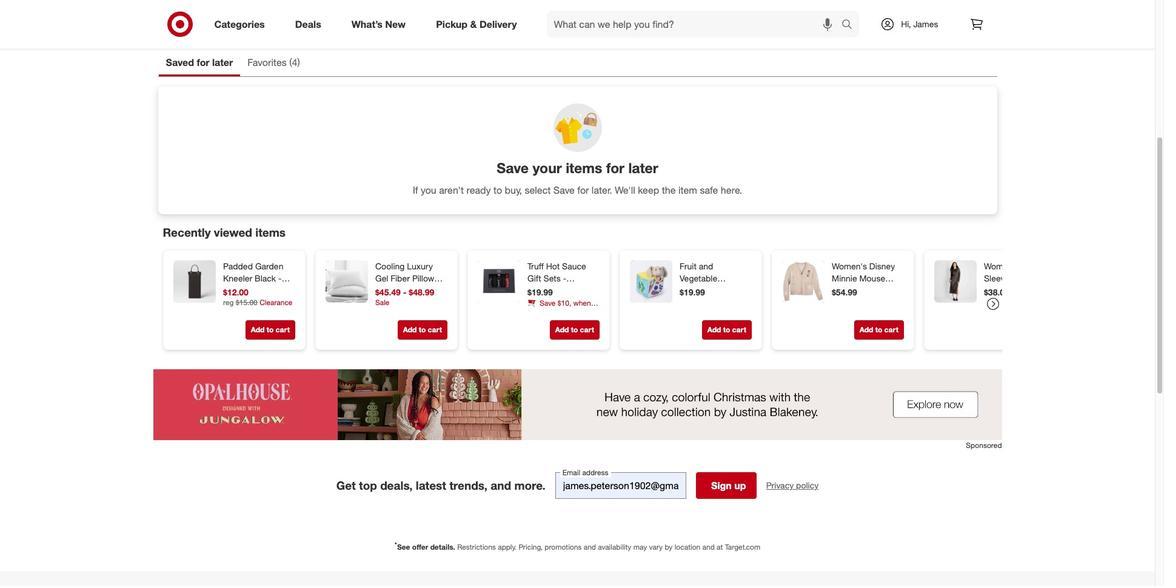 Task type: vqa. For each thing, say whether or not it's contained in the screenshot.
Sale
yes



Task type: locate. For each thing, give the bounding box(es) containing it.
blutstein
[[1010, 346, 1044, 357]]

4 cart from the left
[[732, 326, 746, 335]]

0 vertical spatial with
[[702, 298, 718, 308]]

for
[[197, 56, 210, 69], [606, 159, 625, 176], [577, 185, 589, 197]]

long
[[1021, 261, 1040, 272]]

items for your
[[566, 159, 602, 176]]

0 horizontal spatial add to cart
[[251, 326, 290, 335]]

add down store
[[859, 326, 873, 335]]

and left more.
[[491, 479, 511, 493]]

later down categories
[[212, 56, 233, 69]]

items up garden
[[255, 226, 286, 239]]

0 horizontal spatial &
[[247, 286, 253, 296]]

$48.99
[[409, 287, 434, 298]]

add down 4.5oz/3pk
[[555, 326, 569, 335]]

disney up the mouse
[[869, 261, 895, 272]]

5 cart from the left
[[884, 326, 898, 335]]

1 horizontal spatial disney
[[869, 261, 895, 272]]

What can we help you find? suggestions appear below search field
[[547, 11, 845, 38]]

promotions
[[545, 543, 582, 553]]

2 $19.99 from the left
[[679, 287, 705, 298]]

to inside the $54.99 add to cart
[[875, 326, 882, 335]]

apply.
[[498, 543, 517, 553]]

and left at
[[703, 543, 715, 553]]

add to cart button down 4.5oz/3pk
[[549, 321, 599, 340]]

to down clearance
[[266, 326, 273, 335]]

women's inside women's disney minnie mouse holiday cardigan - disney store
[[832, 261, 867, 272]]

item
[[678, 185, 697, 197]]

sets
[[543, 274, 560, 284]]

to down cloud
[[723, 326, 730, 335]]

women's long sleeve asymmetrical cut-out button detail midi dress - future collective™ with reese blutstein dark gray image
[[934, 261, 977, 303], [934, 261, 977, 303]]

2 horizontal spatial add to cart
[[555, 326, 594, 335]]

privacy policy link
[[766, 480, 819, 493]]

women's long sleeve asymmetrical cut-out button detail midi dress - future collective™ with reese blutstein dark gray link
[[984, 261, 1054, 369]]

2 vertical spatial for
[[577, 185, 589, 197]]

cameron
[[375, 322, 410, 332]]

recently viewed items
[[163, 226, 286, 239]]

0 vertical spatial &
[[470, 18, 477, 30]]

$19.99
[[527, 287, 553, 298], [679, 287, 705, 298]]

1 horizontal spatial items
[[566, 159, 602, 176]]

0 horizontal spatial later
[[212, 56, 233, 69]]

luxury
[[407, 261, 433, 272]]

for right saved in the left of the page
[[197, 56, 210, 69]]

add for &
[[251, 326, 264, 335]]

& right pickup
[[470, 18, 477, 30]]

1 horizontal spatial save
[[553, 185, 575, 197]]

fruit and vegetable interactive plush cube with rabbit rattle - cloud island™
[[679, 261, 746, 332]]

(
[[289, 56, 292, 69]]

add down becky
[[403, 326, 417, 335]]

add to cart button down cloud
[[702, 321, 752, 340]]

save right select
[[553, 185, 575, 197]]

gift
[[527, 274, 541, 284]]

padded garden kneeler black - smith & hawken™ link
[[223, 261, 293, 296]]

1 women's from the left
[[832, 261, 867, 272]]

1 horizontal spatial $19.99
[[679, 287, 705, 298]]

add for 100%
[[403, 326, 417, 335]]

cotton
[[375, 298, 401, 308]]

garden
[[255, 261, 283, 272]]

add down $15.00
[[251, 326, 264, 335]]

0 horizontal spatial $19.99
[[527, 287, 553, 298]]

* see offer details. restrictions apply. pricing, promotions and availability may vary by location and at target.com
[[395, 542, 760, 553]]

3 add from the left
[[555, 326, 569, 335]]

to left buy,
[[494, 185, 502, 197]]

$19.99 add to cart
[[679, 287, 746, 335]]

advertisement region
[[153, 370, 1002, 441]]

& up $15.00
[[247, 286, 253, 296]]

- inside women's disney minnie mouse holiday cardigan - disney store
[[832, 298, 835, 308]]

3 add to cart from the left
[[555, 326, 594, 335]]

see
[[397, 543, 410, 553]]

to inside $19.99 add to cart
[[723, 326, 730, 335]]

categories link
[[204, 11, 280, 38]]

and up vegetable
[[699, 261, 713, 272]]

deals
[[295, 18, 321, 30]]

safe
[[700, 185, 718, 197]]

cut-
[[984, 298, 1001, 308]]

cart for cooling luxury gel fiber pillows with 100% cotton cover (set of 2) - becky cameron
[[428, 326, 442, 335]]

to down store
[[875, 326, 882, 335]]

midi
[[1008, 310, 1024, 320]]

what's
[[352, 18, 383, 30]]

add to cart for $15.00
[[251, 326, 290, 335]]

disney down the holiday
[[837, 298, 863, 308]]

cart down truff hot sauce gift sets - 4.5oz/3pk link
[[580, 326, 594, 335]]

$45.49 - $48.99 sale
[[375, 287, 434, 307]]

0 vertical spatial later
[[212, 56, 233, 69]]

with
[[375, 286, 392, 296]]

3 add to cart button from the left
[[549, 321, 599, 340]]

- inside the cooling luxury gel fiber pillows with 100% cotton cover (set of 2) - becky cameron
[[394, 310, 397, 320]]

cover
[[403, 298, 426, 308]]

cart down store
[[884, 326, 898, 335]]

later up keep
[[628, 159, 658, 176]]

2 add from the left
[[403, 326, 417, 335]]

fruit and vegetable interactive plush cube with rabbit rattle - cloud island™ link
[[679, 261, 749, 332]]

cart down clearance
[[275, 326, 290, 335]]

1 add to cart from the left
[[251, 326, 290, 335]]

add to cart button down becky
[[397, 321, 447, 340]]

island™
[[679, 322, 707, 332]]

2)
[[385, 310, 392, 320]]

cooling luxury gel fiber pillows with 100% cotton cover (set of 2) - becky cameron link
[[375, 261, 445, 332]]

cart
[[275, 326, 290, 335], [428, 326, 442, 335], [580, 326, 594, 335], [732, 326, 746, 335], [884, 326, 898, 335]]

1 vertical spatial with
[[1028, 334, 1044, 344]]

women's inside women's long sleeve asymmetrical cut-out button detail midi dress - future collective™ with reese blutstein dark gray
[[984, 261, 1019, 272]]

$38.00
[[984, 287, 1009, 298]]

1 vertical spatial &
[[247, 286, 253, 296]]

items
[[566, 159, 602, 176], [255, 226, 286, 239]]

add to cart down clearance
[[251, 326, 290, 335]]

add to cart button for $12.00
[[245, 321, 295, 340]]

$19.99 down vegetable
[[679, 287, 705, 298]]

1 horizontal spatial with
[[1028, 334, 1044, 344]]

hawken™
[[255, 286, 290, 296]]

sign up button
[[696, 473, 757, 500]]

$19.99 inside $19.99 add to cart
[[679, 287, 705, 298]]

1 vertical spatial disney
[[837, 298, 863, 308]]

1 horizontal spatial &
[[470, 18, 477, 30]]

what's new link
[[341, 11, 421, 38]]

saved
[[166, 56, 194, 69]]

cooling
[[375, 261, 404, 272]]

padded garden kneeler black - smith & hawken™ image
[[173, 261, 216, 303], [173, 261, 216, 303]]

4 add from the left
[[707, 326, 721, 335]]

saved for later
[[166, 56, 233, 69]]

add to cart down becky
[[403, 326, 442, 335]]

restrictions
[[457, 543, 496, 553]]

fruit and vegetable interactive plush cube with rabbit rattle - cloud island™ image
[[630, 261, 672, 303], [630, 261, 672, 303]]

add down cloud
[[707, 326, 721, 335]]

sale
[[375, 298, 389, 307]]

to
[[494, 185, 502, 197], [266, 326, 273, 335], [419, 326, 426, 335], [571, 326, 578, 335], [723, 326, 730, 335], [875, 326, 882, 335]]

2 add to cart from the left
[[403, 326, 442, 335]]

availability
[[598, 543, 631, 553]]

add to cart
[[251, 326, 290, 335], [403, 326, 442, 335], [555, 326, 594, 335]]

0 horizontal spatial for
[[197, 56, 210, 69]]

&
[[470, 18, 477, 30], [247, 286, 253, 296]]

select
[[525, 185, 551, 197]]

2 add to cart button from the left
[[397, 321, 447, 340]]

you
[[421, 185, 436, 197]]

sign up
[[711, 480, 746, 493]]

2 women's from the left
[[984, 261, 1019, 272]]

deals link
[[285, 11, 336, 38]]

1 horizontal spatial women's
[[984, 261, 1019, 272]]

add to cart button down store
[[854, 321, 904, 340]]

1 cart from the left
[[275, 326, 290, 335]]

add to cart button
[[245, 321, 295, 340], [397, 321, 447, 340], [549, 321, 599, 340], [702, 321, 752, 340], [854, 321, 904, 340]]

- inside padded garden kneeler black - smith & hawken™
[[278, 274, 281, 284]]

truff hot sauce gift sets - 4.5oz/3pk image
[[478, 261, 520, 303], [478, 261, 520, 303]]

1 vertical spatial for
[[606, 159, 625, 176]]

None text field
[[555, 473, 686, 500]]

women's for sleeve
[[984, 261, 1019, 272]]

$15.00
[[235, 298, 257, 307]]

0 vertical spatial items
[[566, 159, 602, 176]]

plush
[[721, 286, 742, 296]]

save
[[497, 159, 529, 176], [553, 185, 575, 197]]

cart inside $19.99 add to cart
[[732, 326, 746, 335]]

add to cart button down clearance
[[245, 321, 295, 340]]

3 cart from the left
[[580, 326, 594, 335]]

rabbit
[[721, 298, 746, 308]]

for up 'we'll'
[[606, 159, 625, 176]]

save up buy,
[[497, 159, 529, 176]]

fiber
[[390, 274, 410, 284]]

with up "blutstein"
[[1028, 334, 1044, 344]]

women's long sleeve asymmetrical cut-out button detail midi dress - future collective™ with reese blutstein dark gray
[[984, 261, 1048, 369]]

4
[[292, 56, 297, 69]]

women's for minnie
[[832, 261, 867, 272]]

categories
[[214, 18, 265, 30]]

pickup & delivery
[[436, 18, 517, 30]]

trends,
[[449, 479, 488, 493]]

with up cloud
[[702, 298, 718, 308]]

minnie
[[832, 274, 857, 284]]

dress
[[1026, 310, 1048, 320]]

1 vertical spatial items
[[255, 226, 286, 239]]

women's disney minnie mouse holiday cardigan - disney store image
[[782, 261, 824, 303], [782, 261, 824, 303]]

women's disney minnie mouse holiday cardigan - disney store
[[832, 261, 897, 308]]

1 horizontal spatial add to cart
[[403, 326, 442, 335]]

0 horizontal spatial women's
[[832, 261, 867, 272]]

cart down cloud
[[732, 326, 746, 335]]

empty cart bullseye image
[[486, 0, 669, 29]]

items up if you aren't ready to buy, select save for later. we'll keep the item safe here.
[[566, 159, 602, 176]]

1 add from the left
[[251, 326, 264, 335]]

latest
[[416, 479, 446, 493]]

2 cart from the left
[[428, 326, 442, 335]]

cart down (set
[[428, 326, 442, 335]]

0 horizontal spatial with
[[702, 298, 718, 308]]

target.com
[[725, 543, 760, 553]]

0 horizontal spatial save
[[497, 159, 529, 176]]

1 add to cart button from the left
[[245, 321, 295, 340]]

add to cart down 4.5oz/3pk
[[555, 326, 594, 335]]

$19.99 down gift
[[527, 287, 553, 298]]

for left later.
[[577, 185, 589, 197]]

$12.00 reg $15.00 clearance
[[223, 287, 292, 307]]

women's up 'minnie'
[[832, 261, 867, 272]]

dark
[[984, 358, 1002, 369]]

later.
[[592, 185, 612, 197]]

0 vertical spatial for
[[197, 56, 210, 69]]

truff
[[527, 261, 544, 272]]

sleeve
[[984, 274, 1009, 284]]

cart for padded garden kneeler black - smith & hawken™
[[275, 326, 290, 335]]

cart inside the $54.99 add to cart
[[884, 326, 898, 335]]

1 vertical spatial later
[[628, 159, 658, 176]]

women's up sleeve
[[984, 261, 1019, 272]]

0 horizontal spatial items
[[255, 226, 286, 239]]

0 horizontal spatial disney
[[837, 298, 863, 308]]

1 $19.99 from the left
[[527, 287, 553, 298]]

cooling luxury gel fiber pillows with 100% cotton cover (set of 2) - becky cameron image
[[325, 261, 368, 303], [325, 261, 368, 303]]

5 add from the left
[[859, 326, 873, 335]]



Task type: describe. For each thing, give the bounding box(es) containing it.
rattle
[[679, 310, 702, 320]]

aren't
[[439, 185, 464, 197]]

store
[[865, 298, 886, 308]]

may
[[633, 543, 647, 553]]

kneeler
[[223, 274, 252, 284]]

future
[[990, 322, 1014, 332]]

pillows
[[412, 274, 438, 284]]

add to cart for $48.99
[[403, 326, 442, 335]]

smith
[[223, 286, 245, 296]]

to down becky
[[419, 326, 426, 335]]

4 add to cart button from the left
[[702, 321, 752, 340]]

pickup
[[436, 18, 468, 30]]

add inside the $54.99 add to cart
[[859, 326, 873, 335]]

4.5oz/3pk
[[527, 286, 565, 296]]

items for viewed
[[255, 226, 286, 239]]

buy,
[[505, 185, 522, 197]]

hot
[[546, 261, 560, 272]]

$12.00
[[223, 287, 248, 298]]

interactive
[[679, 286, 719, 296]]

sponsored
[[966, 441, 1002, 451]]

top
[[359, 479, 377, 493]]

add to cart button for $45.49 - $48.99
[[397, 321, 447, 340]]

reese
[[984, 346, 1008, 357]]

get top deals, latest trends, and more.
[[336, 479, 546, 493]]

ready
[[467, 185, 491, 197]]

padded
[[223, 261, 253, 272]]

we'll
[[615, 185, 635, 197]]

black
[[254, 274, 276, 284]]

if you aren't ready to buy, select save for later. we'll keep the item safe here.
[[413, 185, 742, 197]]

)
[[297, 56, 300, 69]]

reg
[[223, 298, 233, 307]]

$19.99 for $19.99 add to cart
[[679, 287, 705, 298]]

add for 4.5oz/3pk
[[555, 326, 569, 335]]

the
[[662, 185, 676, 197]]

offer
[[412, 543, 428, 553]]

search
[[836, 19, 866, 31]]

becky
[[400, 310, 424, 320]]

2 horizontal spatial for
[[606, 159, 625, 176]]

holiday
[[832, 286, 860, 296]]

$45.49
[[375, 287, 400, 298]]

(set
[[428, 298, 443, 308]]

$54.99
[[832, 287, 857, 298]]

truff hot sauce gift sets - 4.5oz/3pk
[[527, 261, 586, 296]]

with inside fruit and vegetable interactive plush cube with rabbit rattle - cloud island™
[[702, 298, 718, 308]]

add to cart button for $19.99
[[549, 321, 599, 340]]

$54.99 add to cart
[[832, 287, 898, 335]]

1 horizontal spatial later
[[628, 159, 658, 176]]

search button
[[836, 11, 866, 40]]

sign
[[711, 480, 732, 493]]

detail
[[984, 310, 1006, 320]]

cooling luxury gel fiber pillows with 100% cotton cover (set of 2) - becky cameron
[[375, 261, 443, 332]]

asymmetrical
[[984, 286, 1035, 296]]

of
[[375, 310, 382, 320]]

privacy
[[766, 481, 794, 491]]

vegetable
[[679, 274, 717, 284]]

save your items for later
[[497, 159, 658, 176]]

women's disney minnie mouse holiday cardigan - disney store link
[[832, 261, 901, 308]]

to down truff hot sauce gift sets - 4.5oz/3pk link
[[571, 326, 578, 335]]

fruit
[[679, 261, 696, 272]]

location
[[675, 543, 701, 553]]

5 add to cart button from the left
[[854, 321, 904, 340]]

favorites ( 4 )
[[248, 56, 300, 69]]

and inside fruit and vegetable interactive plush cube with rabbit rattle - cloud island™
[[699, 261, 713, 272]]

- inside $45.49 - $48.99 sale
[[403, 287, 406, 298]]

mouse
[[859, 274, 885, 284]]

recently
[[163, 226, 211, 239]]

$19.99 for $19.99
[[527, 287, 553, 298]]

cart for truff hot sauce gift sets - 4.5oz/3pk
[[580, 326, 594, 335]]

privacy policy
[[766, 481, 819, 491]]

james
[[913, 19, 938, 29]]

- inside fruit and vegetable interactive plush cube with rabbit rattle - cloud island™
[[704, 310, 707, 320]]

delivery
[[480, 18, 517, 30]]

deals,
[[380, 479, 413, 493]]

and left availability
[[584, 543, 596, 553]]

padded garden kneeler black - smith & hawken™
[[223, 261, 290, 296]]

for inside saved for later link
[[197, 56, 210, 69]]

here.
[[721, 185, 742, 197]]

policy
[[796, 481, 819, 491]]

pickup & delivery link
[[426, 11, 532, 38]]

favorites
[[248, 56, 287, 69]]

1 horizontal spatial for
[[577, 185, 589, 197]]

1 vertical spatial save
[[553, 185, 575, 197]]

button
[[1017, 298, 1042, 308]]

& inside padded garden kneeler black - smith & hawken™
[[247, 286, 253, 296]]

up
[[734, 480, 746, 493]]

with inside women's long sleeve asymmetrical cut-out button detail midi dress - future collective™ with reese blutstein dark gray
[[1028, 334, 1044, 344]]

0 vertical spatial save
[[497, 159, 529, 176]]

pricing,
[[519, 543, 543, 553]]

hi, james
[[901, 19, 938, 29]]

out
[[1001, 298, 1015, 308]]

cube
[[679, 298, 700, 308]]

if
[[413, 185, 418, 197]]

hi,
[[901, 19, 911, 29]]

add inside $19.99 add to cart
[[707, 326, 721, 335]]

- inside women's long sleeve asymmetrical cut-out button detail midi dress - future collective™ with reese blutstein dark gray
[[984, 322, 987, 332]]

details.
[[430, 543, 455, 553]]

100%
[[394, 286, 417, 296]]

0 vertical spatial disney
[[869, 261, 895, 272]]

- inside the truff hot sauce gift sets - 4.5oz/3pk
[[563, 274, 566, 284]]

*
[[395, 542, 397, 549]]

saved for later link
[[159, 51, 240, 76]]



